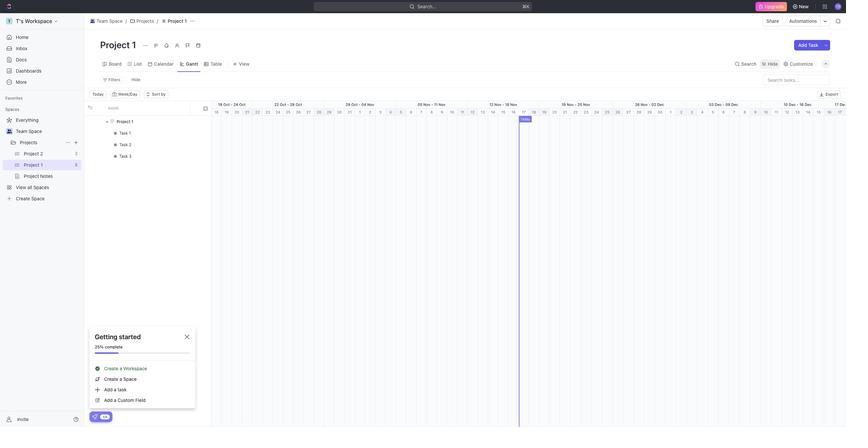 Task type: describe. For each thing, give the bounding box(es) containing it.
today button
[[90, 91, 106, 99]]

share button
[[763, 16, 783, 26]]

1 horizontal spatial 12
[[490, 102, 494, 107]]

notes
[[40, 174, 53, 179]]

table link
[[209, 59, 222, 69]]

getting
[[95, 334, 117, 341]]

project 1 inside cell
[[117, 119, 133, 124]]

1 30 from the left
[[337, 110, 342, 114]]

oct for 18
[[223, 102, 230, 107]]

02
[[652, 102, 656, 107]]

2 24 element from the left
[[592, 109, 602, 116]]

list
[[134, 61, 142, 67]]

03
[[709, 102, 714, 107]]

onboarding checklist button image
[[92, 415, 98, 420]]

4 dec from the left
[[789, 102, 796, 107]]

search button
[[733, 59, 759, 69]]

1 horizontal spatial 10
[[764, 110, 768, 114]]

27 for 1st the 27 element from the right
[[626, 110, 631, 114]]

view for view
[[239, 61, 250, 67]]

⌘k
[[523, 4, 530, 9]]

13 for 2nd 13 'element' from right
[[481, 110, 485, 114]]

team inside tree
[[16, 129, 27, 134]]

19 for 2nd 19 'element' from right
[[225, 110, 229, 114]]

hide inside dropdown button
[[768, 61, 778, 67]]

09
[[726, 102, 730, 107]]

0 horizontal spatial 10
[[450, 110, 454, 114]]

12 nov - 18 nov element
[[468, 101, 540, 108]]

create a workspace
[[104, 366, 147, 372]]

1 12 element from the left
[[468, 109, 478, 116]]

1 nov from the left
[[367, 102, 374, 107]]

2 7 from the left
[[733, 110, 735, 114]]

26 for 26 nov - 02 dec
[[635, 102, 640, 107]]

dashboards link
[[3, 66, 81, 76]]

2 9 from the left
[[754, 110, 757, 114]]

18 oct - 24 oct element
[[212, 101, 253, 108]]

0 vertical spatial spaces
[[5, 107, 19, 112]]

2 13 element from the left
[[793, 109, 803, 116]]

1 10 element from the left
[[447, 109, 458, 116]]

sort
[[152, 92, 160, 97]]

t's workspace
[[16, 18, 52, 24]]

2 horizontal spatial 25
[[605, 110, 610, 114]]

22 oct - 28 oct
[[274, 102, 302, 107]]

25%
[[95, 345, 104, 350]]

2 25 element from the left
[[602, 109, 613, 116]]

automations button
[[786, 16, 821, 26]]

a for space
[[120, 377, 122, 382]]

2 5 from the left
[[712, 110, 714, 114]]

list link
[[133, 59, 142, 69]]

customize
[[790, 61, 813, 67]]

1 25 element from the left
[[283, 109, 294, 116]]

view button
[[230, 56, 252, 72]]

gantt
[[186, 61, 198, 67]]

project notes
[[24, 174, 53, 179]]

1 horizontal spatial 11
[[461, 110, 464, 114]]

create for create a workspace
[[104, 366, 118, 372]]

0 vertical spatial team space link
[[88, 17, 124, 25]]

tree inside sidebar "navigation"
[[3, 115, 81, 204]]

2 16 element from the left
[[824, 109, 835, 116]]

26 for second 26 'element' from the right
[[296, 110, 301, 114]]

03 dec - 09 dec
[[709, 102, 738, 107]]

to do 
 
 
 
 
 ‎task 2 cell
[[104, 139, 190, 151]]

27 for 1st the 27 element from the left
[[307, 110, 311, 114]]

dec for 03 dec - 09 dec
[[731, 102, 738, 107]]

2 21 from the left
[[563, 110, 567, 114]]

1 inside sidebar "navigation"
[[41, 162, 43, 168]]

2 inside sidebar "navigation"
[[40, 151, 43, 157]]

- for 04
[[359, 102, 361, 107]]

3 down the 29 oct - 04 nov element
[[379, 110, 382, 114]]

search
[[742, 61, 757, 67]]

2 8 from the left
[[744, 110, 746, 114]]

19 nov - 25 nov element
[[540, 101, 613, 108]]

‎task 1
[[119, 131, 131, 136]]

sidebar navigation
[[0, 13, 86, 428]]

1 23 element from the left
[[263, 109, 273, 116]]

2 inside cell
[[129, 142, 131, 147]]

started
[[119, 334, 141, 341]]

- for 24
[[231, 102, 233, 107]]

tb button
[[833, 1, 844, 12]]

row group containing project 1
[[84, 116, 211, 427]]

onboarding checklist button element
[[92, 415, 98, 420]]

inbox
[[16, 46, 27, 51]]

28 for second 28 element from right
[[317, 110, 321, 114]]

1 horizontal spatial projects link
[[128, 17, 156, 25]]

1 vertical spatial workspace
[[123, 366, 147, 372]]

0 horizontal spatial projects link
[[20, 138, 63, 148]]

add task button
[[795, 40, 823, 51]]

hide button
[[760, 59, 780, 69]]

17 for first 17 element
[[522, 110, 526, 114]]

2 oct from the left
[[239, 102, 246, 107]]

1 horizontal spatial 16
[[800, 102, 804, 107]]

1 18 element from the left
[[212, 109, 222, 116]]

sort by
[[152, 92, 166, 97]]

name
[[108, 106, 119, 110]]

2 23 from the left
[[584, 110, 589, 114]]

getting started
[[95, 334, 141, 341]]

2 28 element from the left
[[634, 109, 645, 116]]

add a task
[[104, 387, 127, 393]]

2 / from the left
[[157, 18, 158, 24]]

20 for 2nd 20 "element" from the left
[[552, 110, 557, 114]]

docs link
[[3, 55, 81, 65]]

- for 11
[[431, 102, 433, 107]]

new
[[799, 4, 809, 9]]

2 14 from the left
[[806, 110, 811, 114]]

0 horizontal spatial team space link
[[16, 126, 80, 137]]

view all spaces link
[[3, 182, 80, 193]]

31 element
[[345, 109, 355, 116]]

2 down 26 nov - 02 dec element
[[680, 110, 683, 114]]

view all spaces
[[16, 185, 49, 190]]

task inside the to do 
 
 
 
 
 task 3 cell
[[119, 154, 128, 159]]

3 up project notes link
[[75, 163, 77, 168]]

- for 25
[[575, 102, 577, 107]]

2 17 element from the left
[[835, 109, 846, 116]]

board
[[109, 61, 122, 67]]

0 vertical spatial team
[[97, 18, 108, 24]]

0 horizontal spatial 16
[[512, 110, 516, 114]]

upgrade
[[765, 4, 784, 9]]

0 horizontal spatial 24
[[234, 102, 238, 107]]

2 column header from the left
[[94, 101, 104, 116]]

project 2 link
[[24, 149, 72, 159]]

t
[[8, 19, 11, 24]]

1/4
[[102, 415, 107, 419]]

field
[[135, 398, 146, 404]]

filters
[[108, 77, 120, 82]]

0 vertical spatial team space
[[97, 18, 123, 24]]

1 7 from the left
[[420, 110, 423, 114]]

task 3
[[119, 154, 131, 159]]

1 16 element from the left
[[509, 109, 519, 116]]

1 4 from the left
[[390, 110, 392, 114]]

- for 09
[[723, 102, 725, 107]]

name column header
[[104, 101, 190, 116]]

export
[[826, 92, 838, 97]]

new button
[[790, 1, 813, 12]]

‎task 2 row
[[84, 139, 211, 151]]

today inside today button
[[92, 92, 104, 97]]

inbox link
[[3, 43, 81, 54]]

close image
[[185, 335, 189, 340]]

1 horizontal spatial projects
[[136, 18, 154, 24]]

2 4 from the left
[[701, 110, 704, 114]]

1 19 element from the left
[[222, 109, 232, 116]]

add for add a task
[[104, 387, 113, 393]]

to do 
 
 
 
 
 ‎task 1 cell
[[104, 128, 190, 139]]

‎task for ‎task 1
[[119, 131, 128, 136]]

3 down the 03 dec - 09 dec 'element'
[[691, 110, 693, 114]]

export button
[[818, 91, 841, 99]]

2 11 element from the left
[[772, 109, 782, 116]]

task
[[118, 387, 127, 393]]

tree grid containing project 1
[[84, 101, 211, 427]]

add for add a custom field
[[104, 398, 113, 404]]

1 6 from the left
[[410, 110, 412, 114]]

add task
[[799, 42, 819, 48]]

team space inside tree
[[16, 129, 42, 134]]

10 dec - 16 dec
[[784, 102, 812, 107]]

customize button
[[781, 59, 815, 69]]

0 horizontal spatial 11
[[434, 102, 438, 107]]

1 inside cell
[[131, 119, 133, 124]]

1 11 element from the left
[[458, 109, 468, 116]]

oct for 29
[[351, 102, 358, 107]]

tb
[[836, 4, 841, 8]]

more button
[[3, 77, 81, 88]]

everything link
[[3, 115, 80, 126]]

‎task 2
[[119, 142, 131, 147]]

22 for 1st 22 element
[[255, 110, 260, 114]]

search...
[[418, 4, 437, 9]]

‎task for ‎task 2
[[119, 142, 128, 147]]

1 horizontal spatial 25
[[578, 102, 582, 107]]

05 nov - 11 nov
[[418, 102, 446, 107]]

complete
[[105, 345, 123, 350]]

board link
[[107, 59, 122, 69]]

- for 28
[[287, 102, 289, 107]]

task inside add task button
[[808, 42, 819, 48]]

all
[[27, 185, 32, 190]]

0 horizontal spatial 25
[[286, 110, 291, 114]]

favorites button
[[3, 95, 25, 102]]

24 for first 24 element
[[276, 110, 280, 114]]

task 3 row
[[84, 151, 211, 162]]

home
[[16, 34, 29, 40]]

2 horizontal spatial 11
[[775, 110, 778, 114]]

31
[[348, 110, 352, 114]]

3 right project 2 link
[[75, 151, 77, 156]]

2 20 element from the left
[[550, 109, 560, 116]]

sort by button
[[144, 91, 168, 99]]

05
[[418, 102, 422, 107]]

t's
[[16, 18, 23, 24]]



Task type: locate. For each thing, give the bounding box(es) containing it.
0 vertical spatial projects link
[[128, 17, 156, 25]]

spaces inside view all spaces link
[[33, 185, 49, 190]]

3 down ‎task 2
[[129, 154, 131, 159]]

calendar
[[154, 61, 174, 67]]

9 down the 03 dec - 09 dec 'element'
[[754, 110, 757, 114]]

1 29 element from the left
[[324, 109, 335, 116]]

6
[[410, 110, 412, 114], [723, 110, 725, 114]]

2 27 from the left
[[626, 110, 631, 114]]

27 down 22 oct - 28 oct element on the top left of the page
[[307, 110, 311, 114]]

23 element down 19 nov - 25 nov element
[[581, 109, 592, 116]]

1 13 element from the left
[[478, 109, 488, 116]]

20 element
[[232, 109, 242, 116], [550, 109, 560, 116]]

28 for second 28 element from left
[[637, 110, 642, 114]]

21 element down 18 oct - 24 oct element
[[242, 109, 253, 116]]

5 nov from the left
[[510, 102, 517, 107]]

27 element down 22 oct - 28 oct element on the top left of the page
[[304, 109, 314, 116]]

t's workspace, , element
[[6, 18, 13, 24]]

hide down list link
[[132, 77, 140, 82]]

2 6 from the left
[[723, 110, 725, 114]]

2 dec from the left
[[715, 102, 722, 107]]

1 5 from the left
[[400, 110, 402, 114]]

22 oct - 28 oct element
[[253, 101, 324, 108]]

0 horizontal spatial 21 element
[[242, 109, 253, 116]]

1 horizontal spatial 7
[[733, 110, 735, 114]]

23 down 19 nov - 25 nov element
[[584, 110, 589, 114]]

- for 02
[[649, 102, 651, 107]]

1 horizontal spatial spaces
[[33, 185, 49, 190]]

add a custom field
[[104, 398, 146, 404]]

create a space
[[104, 377, 137, 382]]

18 element down 18 oct - 24 oct
[[212, 109, 222, 116]]

1 21 from the left
[[245, 110, 249, 114]]

1 horizontal spatial 10 element
[[761, 109, 772, 116]]

11 element down 10 dec - 16 dec element
[[772, 109, 782, 116]]

a up 'create a space'
[[120, 366, 122, 372]]

29 up 31
[[346, 102, 350, 107]]

22 element
[[253, 109, 263, 116], [571, 109, 581, 116]]

28 element down 26 nov - 02 dec
[[634, 109, 645, 116]]

0 vertical spatial ‎task
[[119, 131, 128, 136]]

8 down the 03 dec - 09 dec 'element'
[[744, 110, 746, 114]]

user group image
[[90, 20, 95, 23], [7, 130, 12, 134]]

5 - from the left
[[503, 102, 504, 107]]

2 ‎task from the top
[[119, 142, 128, 147]]

project
[[168, 18, 183, 24], [100, 39, 130, 50], [117, 119, 130, 124], [24, 151, 39, 157], [24, 162, 39, 168], [24, 174, 39, 179]]

1 / from the left
[[126, 18, 127, 24]]

2 horizontal spatial 29
[[647, 110, 652, 114]]

12 element
[[468, 109, 478, 116], [782, 109, 793, 116]]

21 element down 19 nov - 25 nov
[[560, 109, 571, 116]]

8
[[431, 110, 433, 114], [744, 110, 746, 114]]

29 element
[[324, 109, 335, 116], [645, 109, 655, 116]]

22 element down 18 oct - 24 oct element
[[253, 109, 263, 116]]

4 nov from the left
[[495, 102, 502, 107]]

 image
[[203, 106, 208, 111]]

13 down 12 nov - 18 nov element
[[481, 110, 485, 114]]

oct for 22
[[280, 102, 286, 107]]

16 element down 12 nov - 18 nov element
[[509, 109, 519, 116]]

a for task
[[114, 387, 116, 393]]

1 ‎task from the top
[[119, 131, 128, 136]]

5 dec from the left
[[805, 102, 812, 107]]

invite
[[17, 417, 29, 423]]

0 horizontal spatial 27 element
[[304, 109, 314, 116]]

-
[[231, 102, 233, 107], [287, 102, 289, 107], [359, 102, 361, 107], [431, 102, 433, 107], [503, 102, 504, 107], [575, 102, 577, 107], [649, 102, 651, 107], [723, 102, 725, 107], [797, 102, 799, 107]]

26 nov - 02 dec element
[[613, 101, 687, 108]]

1 horizontal spatial 19 element
[[540, 109, 550, 116]]

03 dec - 09 dec element
[[687, 101, 761, 108]]

29 for second 29 element
[[647, 110, 652, 114]]

1 vertical spatial project 1 link
[[24, 160, 72, 171]]

14 element
[[488, 109, 499, 116], [803, 109, 814, 116]]

19 for 2nd 19 'element' from the left
[[542, 110, 547, 114]]

1 horizontal spatial view
[[239, 61, 250, 67]]

3 nov from the left
[[439, 102, 446, 107]]

1 22 element from the left
[[253, 109, 263, 116]]

favorites
[[5, 96, 23, 101]]

2 15 from the left
[[817, 110, 821, 114]]

21 down 19 nov - 25 nov
[[563, 110, 567, 114]]

15 down 12 nov - 18 nov element
[[501, 110, 506, 114]]

spaces up the create space link
[[33, 185, 49, 190]]

29 for 29 oct - 04 nov
[[346, 102, 350, 107]]

8 - from the left
[[723, 102, 725, 107]]

24
[[234, 102, 238, 107], [276, 110, 280, 114], [595, 110, 599, 114]]

24 element down 19 nov - 25 nov element
[[592, 109, 602, 116]]

2 19 element from the left
[[540, 109, 550, 116]]

15 element down 12 nov - 18 nov element
[[499, 109, 509, 116]]

17 for 2nd 17 element from left
[[838, 110, 842, 114]]

today
[[92, 92, 104, 97], [521, 117, 530, 121]]

26 element down 26 nov - 02 dec element
[[613, 109, 623, 116]]

23 down 22 oct - 28 oct element on the top left of the page
[[265, 110, 270, 114]]

gantt link
[[185, 59, 198, 69]]

16 down 'search tasks...' text box
[[800, 102, 804, 107]]

3 oct from the left
[[280, 102, 286, 107]]

0 horizontal spatial spaces
[[5, 107, 19, 112]]

13 element down 12 nov - 18 nov element
[[478, 109, 488, 116]]

2 22 element from the left
[[571, 109, 581, 116]]

29 oct - 04 nov
[[346, 102, 374, 107]]

a down add a task
[[114, 398, 116, 404]]

create inside tree
[[16, 196, 30, 202]]

29 down 26 nov - 02 dec element
[[647, 110, 652, 114]]

table
[[210, 61, 222, 67]]

a up task
[[120, 377, 122, 382]]

0 horizontal spatial 13
[[481, 110, 485, 114]]

1 26 element from the left
[[294, 109, 304, 116]]

view inside tree
[[16, 185, 26, 190]]

29 element down 26 nov - 02 dec element
[[645, 109, 655, 116]]

1 27 from the left
[[307, 110, 311, 114]]

0 horizontal spatial 8
[[431, 110, 433, 114]]

1 horizontal spatial 13
[[796, 110, 800, 114]]

2 vertical spatial add
[[104, 398, 113, 404]]

‎task up ‎task 2
[[119, 131, 128, 136]]

10 down 10 dec - 16 dec element
[[764, 110, 768, 114]]

7 down the 03 dec - 09 dec 'element'
[[733, 110, 735, 114]]

15
[[501, 110, 506, 114], [817, 110, 821, 114]]

20 element down 18 oct - 24 oct element
[[232, 109, 242, 116]]

 image inside column header
[[88, 105, 92, 110]]

project 1
[[168, 18, 187, 24], [100, 39, 138, 50], [117, 119, 133, 124], [24, 162, 43, 168]]

task down ‎task 2
[[119, 154, 128, 159]]

project inside cell
[[117, 119, 130, 124]]

0 horizontal spatial 20
[[235, 110, 239, 114]]

2 27 element from the left
[[623, 109, 634, 116]]

0 vertical spatial user group image
[[90, 20, 95, 23]]

30 left 31
[[337, 110, 342, 114]]

0 horizontal spatial 28
[[290, 102, 295, 107]]

1 17 element from the left
[[519, 109, 529, 116]]

1 horizontal spatial 11 element
[[772, 109, 782, 116]]

0 horizontal spatial 19 element
[[222, 109, 232, 116]]

workspace up home link
[[25, 18, 52, 24]]

1 horizontal spatial 28 element
[[634, 109, 645, 116]]

1 horizontal spatial 30 element
[[655, 109, 666, 116]]

1 horizontal spatial /
[[157, 18, 158, 24]]

26 for first 26 'element' from right
[[616, 110, 620, 114]]

create down all
[[16, 196, 30, 202]]

2 horizontal spatial 16
[[828, 110, 832, 114]]

0 horizontal spatial 24 element
[[273, 109, 283, 116]]

29 oct - 04 nov element
[[324, 101, 396, 108]]

add inside button
[[799, 42, 807, 48]]

28 element left 31
[[314, 109, 324, 116]]

2 26 element from the left
[[613, 109, 623, 116]]

1 14 element from the left
[[488, 109, 499, 116]]

17 element down 17 dec - 23 dec element
[[835, 109, 846, 116]]

1 horizontal spatial project 1 link
[[160, 17, 188, 25]]

2 horizontal spatial 10
[[784, 102, 788, 107]]

upgrade link
[[756, 2, 787, 11]]

everything
[[16, 117, 39, 123]]

10 down 05 nov - 11 nov element
[[450, 110, 454, 114]]

1 horizontal spatial workspace
[[123, 366, 147, 372]]

0 horizontal spatial 27
[[307, 110, 311, 114]]

2 17 from the left
[[838, 110, 842, 114]]

25 element
[[283, 109, 294, 116], [602, 109, 613, 116]]

- inside 'element'
[[723, 102, 725, 107]]

a for workspace
[[120, 366, 122, 372]]

create for create a space
[[104, 377, 118, 382]]

view for view all spaces
[[16, 185, 26, 190]]

‎task inside to do 
 
 
 
 
 ‎task 1 cell
[[119, 131, 128, 136]]

16 element down 17 dec - 23 dec element
[[824, 109, 835, 116]]

1 horizontal spatial 20 element
[[550, 109, 560, 116]]

1 20 element from the left
[[232, 109, 242, 116]]

 image
[[88, 105, 92, 110]]

1 dec from the left
[[657, 102, 664, 107]]

3
[[379, 110, 382, 114], [691, 110, 693, 114], [75, 151, 77, 156], [129, 154, 131, 159], [75, 163, 77, 168]]

4 down the 03 dec - 09 dec 'element'
[[701, 110, 704, 114]]

19 nov - 25 nov
[[562, 102, 590, 107]]

- for 16
[[797, 102, 799, 107]]

1 horizontal spatial 22
[[274, 102, 279, 107]]

20 element down 19 nov - 25 nov element
[[550, 109, 560, 116]]

1
[[185, 18, 187, 24], [132, 39, 136, 50], [359, 110, 361, 114], [670, 110, 672, 114], [131, 119, 133, 124], [129, 131, 131, 136], [41, 162, 43, 168]]

0 horizontal spatial 16 element
[[509, 109, 519, 116]]

add for add task
[[799, 42, 807, 48]]

11 element
[[458, 109, 468, 116], [772, 109, 782, 116]]

hide button
[[129, 76, 143, 84]]

create up add a task
[[104, 377, 118, 382]]

16 down 12 nov - 18 nov element
[[512, 110, 516, 114]]

today down 12 nov - 18 nov element
[[521, 117, 530, 121]]

11 down 05 nov - 11 nov element
[[461, 110, 464, 114]]

today down filters dropdown button
[[92, 92, 104, 97]]

1 oct from the left
[[223, 102, 230, 107]]

0 horizontal spatial today
[[92, 92, 104, 97]]

spaces down favorites button
[[5, 107, 19, 112]]

0 vertical spatial hide
[[768, 61, 778, 67]]

by
[[161, 92, 166, 97]]

29 element left 31
[[324, 109, 335, 116]]

26 nov - 02 dec
[[635, 102, 664, 107]]

1 horizontal spatial 30
[[658, 110, 663, 114]]

6 down 05 nov - 11 nov element
[[410, 110, 412, 114]]

1 14 from the left
[[491, 110, 495, 114]]

14 down 10 dec - 16 dec element
[[806, 110, 811, 114]]

1 vertical spatial create
[[104, 366, 118, 372]]

4 column header from the left
[[200, 101, 211, 116]]

29 for 1st 29 element
[[327, 110, 332, 114]]

2 23 element from the left
[[581, 109, 592, 116]]

user group image inside tree
[[7, 130, 12, 134]]

project 1 inside tree
[[24, 162, 43, 168]]

0 horizontal spatial 13 element
[[478, 109, 488, 116]]

17 element
[[519, 109, 529, 116], [835, 109, 846, 116]]

7 down the "05"
[[420, 110, 423, 114]]

0 horizontal spatial 12
[[471, 110, 475, 114]]

2 10 element from the left
[[761, 109, 772, 116]]

2 15 element from the left
[[814, 109, 824, 116]]

12 element down 12 nov - 18 nov element
[[468, 109, 478, 116]]

27 down 26 nov - 02 dec element
[[626, 110, 631, 114]]

26 element
[[294, 109, 304, 116], [613, 109, 623, 116]]

10 dec - 16 dec element
[[761, 101, 835, 108]]

hide right search
[[768, 61, 778, 67]]

create
[[16, 196, 30, 202], [104, 366, 118, 372], [104, 377, 118, 382]]

1 vertical spatial hide
[[132, 77, 140, 82]]

16 down export button
[[828, 110, 832, 114]]

16 element
[[509, 109, 519, 116], [824, 109, 835, 116]]

1 inside cell
[[129, 131, 131, 136]]

view inside button
[[239, 61, 250, 67]]

6 nov from the left
[[567, 102, 574, 107]]

week/day
[[118, 92, 137, 97]]

2 29 element from the left
[[645, 109, 655, 116]]

1 vertical spatial today
[[521, 117, 530, 121]]

1 horizontal spatial hide
[[768, 61, 778, 67]]

team
[[97, 18, 108, 24], [16, 129, 27, 134]]

25% complete
[[95, 345, 123, 350]]

0 horizontal spatial 22
[[255, 110, 260, 114]]

‎task 1 row
[[84, 128, 211, 139]]

5
[[400, 110, 402, 114], [712, 110, 714, 114]]

2 21 element from the left
[[560, 109, 571, 116]]

1 column header from the left
[[84, 101, 94, 116]]

0 vertical spatial view
[[239, 61, 250, 67]]

1 vertical spatial projects link
[[20, 138, 63, 148]]

calendar link
[[153, 59, 174, 69]]

0 horizontal spatial 20 element
[[232, 109, 242, 116]]

12 element down 10 dec - 16 dec
[[782, 109, 793, 116]]

13 element
[[478, 109, 488, 116], [793, 109, 803, 116]]

7
[[420, 110, 423, 114], [733, 110, 735, 114]]

2 vertical spatial create
[[104, 377, 118, 382]]

space
[[109, 18, 123, 24], [29, 129, 42, 134], [31, 196, 45, 202], [123, 377, 137, 382]]

24 element
[[273, 109, 283, 116], [592, 109, 602, 116]]

21 down 18 oct - 24 oct element
[[245, 110, 249, 114]]

0 vertical spatial create
[[16, 196, 30, 202]]

to do 
 
 
 
 
 task 3 cell
[[104, 151, 190, 162]]

22 for 22 oct - 28 oct
[[274, 102, 279, 107]]

10 down 'search tasks...' text box
[[784, 102, 788, 107]]

14 element down 12 nov - 18 nov
[[488, 109, 499, 116]]

18 element down 12 nov - 18 nov element
[[529, 109, 540, 116]]

workspace up 'create a space'
[[123, 366, 147, 372]]

14 element down 10 dec - 16 dec element
[[803, 109, 814, 116]]

workspace inside sidebar "navigation"
[[25, 18, 52, 24]]

add up customize
[[799, 42, 807, 48]]

automations
[[790, 18, 817, 24]]

16
[[800, 102, 804, 107], [512, 110, 516, 114], [828, 110, 832, 114]]

22 element down 19 nov - 25 nov element
[[571, 109, 581, 116]]

‎task inside to do 
 
 
 
 
 ‎task 2 cell
[[119, 142, 128, 147]]

11 right the "05"
[[434, 102, 438, 107]]

1 30 element from the left
[[335, 109, 345, 116]]

05 nov - 11 nov element
[[396, 101, 468, 108]]

1 vertical spatial add
[[104, 387, 113, 393]]

2 horizontal spatial 12
[[785, 110, 789, 114]]

share
[[767, 18, 779, 24]]

3 dec from the left
[[731, 102, 738, 107]]

1 vertical spatial view
[[16, 185, 26, 190]]

20 down 19 nov - 25 nov element
[[552, 110, 557, 114]]

1 8 from the left
[[431, 110, 433, 114]]

25
[[578, 102, 582, 107], [286, 110, 291, 114], [605, 110, 610, 114]]

0 horizontal spatial 17 element
[[519, 109, 529, 116]]

0 vertical spatial project 1 link
[[160, 17, 188, 25]]

1 horizontal spatial 19
[[542, 110, 547, 114]]

2 down the 29 oct - 04 nov element
[[369, 110, 371, 114]]

spaces
[[5, 107, 19, 112], [33, 185, 49, 190]]

1 vertical spatial spaces
[[33, 185, 49, 190]]

19 element
[[222, 109, 232, 116], [540, 109, 550, 116]]

17 down 12 nov - 18 nov element
[[522, 110, 526, 114]]

1 horizontal spatial 23
[[584, 110, 589, 114]]

15 element
[[499, 109, 509, 116], [814, 109, 824, 116]]

8 nov from the left
[[641, 102, 648, 107]]

add
[[799, 42, 807, 48], [104, 387, 113, 393], [104, 398, 113, 404]]

30 element left 31
[[335, 109, 345, 116]]

9
[[441, 110, 443, 114], [754, 110, 757, 114]]

create space
[[16, 196, 45, 202]]

1 horizontal spatial 17 element
[[835, 109, 846, 116]]

10 element down 10 dec - 16 dec element
[[761, 109, 772, 116]]

18 oct - 24 oct
[[218, 102, 246, 107]]

project 2
[[24, 151, 43, 157]]

1 horizontal spatial 28
[[317, 110, 321, 114]]

1 17 from the left
[[522, 110, 526, 114]]

0 horizontal spatial 6
[[410, 110, 412, 114]]

0 horizontal spatial 22 element
[[253, 109, 263, 116]]

2 14 element from the left
[[803, 109, 814, 116]]

2 30 element from the left
[[655, 109, 666, 116]]

view right table
[[239, 61, 250, 67]]

26 element down 22 oct - 28 oct element on the top left of the page
[[294, 109, 304, 116]]

custom
[[118, 398, 134, 404]]

11 down 10 dec - 16 dec element
[[775, 110, 778, 114]]

hide inside button
[[132, 77, 140, 82]]

1 15 element from the left
[[499, 109, 509, 116]]

1 vertical spatial task
[[119, 154, 128, 159]]

a for custom
[[114, 398, 116, 404]]

sort by button
[[144, 91, 168, 99]]

0 vertical spatial task
[[808, 42, 819, 48]]

1 horizontal spatial 24
[[276, 110, 280, 114]]

week/day button
[[110, 91, 140, 99]]

1 15 from the left
[[501, 110, 506, 114]]

7 - from the left
[[649, 102, 651, 107]]

24 for 1st 24 element from right
[[595, 110, 599, 114]]

- for 18
[[503, 102, 504, 107]]

0 horizontal spatial 28 element
[[314, 109, 324, 116]]

3 inside cell
[[129, 154, 131, 159]]

 image inside column header
[[203, 106, 208, 111]]

1 24 element from the left
[[273, 109, 283, 116]]

projects
[[136, 18, 154, 24], [20, 140, 37, 145]]

create for create space
[[16, 196, 30, 202]]

2 12 element from the left
[[782, 109, 793, 116]]

13 down 10 dec - 16 dec element
[[796, 110, 800, 114]]

0 horizontal spatial 14 element
[[488, 109, 499, 116]]

4 - from the left
[[431, 102, 433, 107]]

0 horizontal spatial 15 element
[[499, 109, 509, 116]]

1 horizontal spatial task
[[808, 42, 819, 48]]

0 horizontal spatial 26
[[296, 110, 301, 114]]

1 27 element from the left
[[304, 109, 314, 116]]

0 horizontal spatial 17
[[522, 110, 526, 114]]

more
[[16, 79, 27, 85]]

20 down 18 oct - 24 oct element
[[235, 110, 239, 114]]

26
[[635, 102, 640, 107], [296, 110, 301, 114], [616, 110, 620, 114]]

14
[[491, 110, 495, 114], [806, 110, 811, 114]]

27 element
[[304, 109, 314, 116], [623, 109, 634, 116]]

10 element down 05 nov - 11 nov element
[[447, 109, 458, 116]]

user group image inside team space link
[[90, 20, 95, 23]]

30 element
[[335, 109, 345, 116], [655, 109, 666, 116]]

view button
[[230, 59, 252, 69]]

row group
[[84, 116, 211, 427]]

1 28 element from the left
[[314, 109, 324, 116]]

1 horizontal spatial 18 element
[[529, 109, 540, 116]]

30 down 26 nov - 02 dec element
[[658, 110, 663, 114]]

5 down 03
[[712, 110, 714, 114]]

2 up 'task 3'
[[129, 142, 131, 147]]

1 vertical spatial user group image
[[7, 130, 12, 134]]

0 horizontal spatial 23
[[265, 110, 270, 114]]

week/day button
[[110, 91, 140, 99]]

1 20 from the left
[[235, 110, 239, 114]]

dashboards
[[16, 68, 42, 74]]

5 down 05 nov - 11 nov element
[[400, 110, 402, 114]]

2 13 from the left
[[796, 110, 800, 114]]

1 horizontal spatial 26 element
[[613, 109, 623, 116]]

1 23 from the left
[[265, 110, 270, 114]]

add down add a task
[[104, 398, 113, 404]]

2
[[369, 110, 371, 114], [680, 110, 683, 114], [129, 142, 131, 147], [40, 151, 43, 157]]

1 - from the left
[[231, 102, 233, 107]]

0 horizontal spatial task
[[119, 154, 128, 159]]

0 horizontal spatial project 1 link
[[24, 160, 72, 171]]

0 vertical spatial workspace
[[25, 18, 52, 24]]

10 element
[[447, 109, 458, 116], [761, 109, 772, 116]]

2 18 element from the left
[[529, 109, 540, 116]]

1 horizontal spatial 20
[[552, 110, 557, 114]]

7 nov from the left
[[583, 102, 590, 107]]

1 vertical spatial ‎task
[[119, 142, 128, 147]]

9 - from the left
[[797, 102, 799, 107]]

21 element
[[242, 109, 253, 116], [560, 109, 571, 116]]

1 9 from the left
[[441, 110, 443, 114]]

1 horizontal spatial team
[[97, 18, 108, 24]]

12
[[490, 102, 494, 107], [471, 110, 475, 114], [785, 110, 789, 114]]

add left task
[[104, 387, 113, 393]]

docs
[[16, 57, 27, 62]]

dec
[[657, 102, 664, 107], [715, 102, 722, 107], [731, 102, 738, 107], [789, 102, 796, 107], [805, 102, 812, 107]]

0 horizontal spatial 19
[[225, 110, 229, 114]]

tree containing everything
[[3, 115, 81, 204]]

column header
[[84, 101, 94, 116], [94, 101, 104, 116], [190, 101, 200, 116], [200, 101, 211, 116]]

17 down 17 dec - 23 dec element
[[838, 110, 842, 114]]

1 horizontal spatial user group image
[[90, 20, 95, 23]]

2 20 from the left
[[552, 110, 557, 114]]

Search tasks... text field
[[764, 75, 830, 85]]

26 left 02
[[635, 102, 640, 107]]

home link
[[3, 32, 81, 43]]

19 element down 19 nov - 25 nov element
[[540, 109, 550, 116]]

project 1 cell
[[104, 116, 190, 128]]

1 21 element from the left
[[242, 109, 253, 116]]

project notes link
[[24, 171, 80, 182]]

0 horizontal spatial 9
[[441, 110, 443, 114]]

hide
[[768, 61, 778, 67], [132, 77, 140, 82]]

1 horizontal spatial 15
[[817, 110, 821, 114]]

25 element down 22 oct - 28 oct element on the top left of the page
[[283, 109, 294, 116]]

18 element
[[212, 109, 222, 116], [529, 109, 540, 116]]

a left task
[[114, 387, 116, 393]]

0 horizontal spatial 30
[[337, 110, 342, 114]]

22 for first 22 element from the right
[[573, 110, 578, 114]]

projects inside sidebar "navigation"
[[20, 140, 37, 145]]

15 element down export button
[[814, 109, 824, 116]]

tree
[[3, 115, 81, 204]]

dec for 26 nov - 02 dec
[[657, 102, 664, 107]]

26 down 22 oct - 28 oct element on the top left of the page
[[296, 110, 301, 114]]

19 for 19 nov - 25 nov
[[562, 102, 566, 107]]

17 dec - 23 dec element
[[835, 101, 846, 108]]

14 down 12 nov - 18 nov
[[491, 110, 495, 114]]

0 horizontal spatial 12 element
[[468, 109, 478, 116]]

1 horizontal spatial team space
[[97, 18, 123, 24]]

12 nov - 18 nov
[[490, 102, 517, 107]]

23 element
[[263, 109, 273, 116], [581, 109, 592, 116]]

dec for 10 dec - 16 dec
[[805, 102, 812, 107]]

4 oct from the left
[[296, 102, 302, 107]]

name row
[[84, 101, 211, 116]]

2 horizontal spatial 22
[[573, 110, 578, 114]]

30
[[337, 110, 342, 114], [658, 110, 663, 114]]

3 column header from the left
[[190, 101, 200, 116]]

13 for 2nd 13 'element' from left
[[796, 110, 800, 114]]

1 horizontal spatial 14
[[806, 110, 811, 114]]

1 horizontal spatial 21 element
[[560, 109, 571, 116]]

28
[[290, 102, 295, 107], [317, 110, 321, 114], [637, 110, 642, 114]]

2 nov from the left
[[424, 102, 430, 107]]

project 1 link
[[160, 17, 188, 25], [24, 160, 72, 171]]

view left all
[[16, 185, 26, 190]]

filters button
[[100, 76, 123, 84]]

13 element down 10 dec - 16 dec element
[[793, 109, 803, 116]]

2 30 from the left
[[658, 110, 663, 114]]

create space link
[[3, 194, 80, 204]]

20 for second 20 "element" from right
[[235, 110, 239, 114]]

28 element
[[314, 109, 324, 116], [634, 109, 645, 116]]

1 horizontal spatial team space link
[[88, 17, 124, 25]]

project 1 - 0.00% row
[[84, 116, 211, 128]]

a
[[120, 366, 122, 372], [120, 377, 122, 382], [114, 387, 116, 393], [114, 398, 116, 404]]

2 - from the left
[[287, 102, 289, 107]]

29
[[346, 102, 350, 107], [327, 110, 332, 114], [647, 110, 652, 114]]

2 horizontal spatial 19
[[562, 102, 566, 107]]

tree grid
[[84, 101, 211, 427]]



Task type: vqa. For each thing, say whether or not it's contained in the screenshot.
2nd 24 element from right 24
yes



